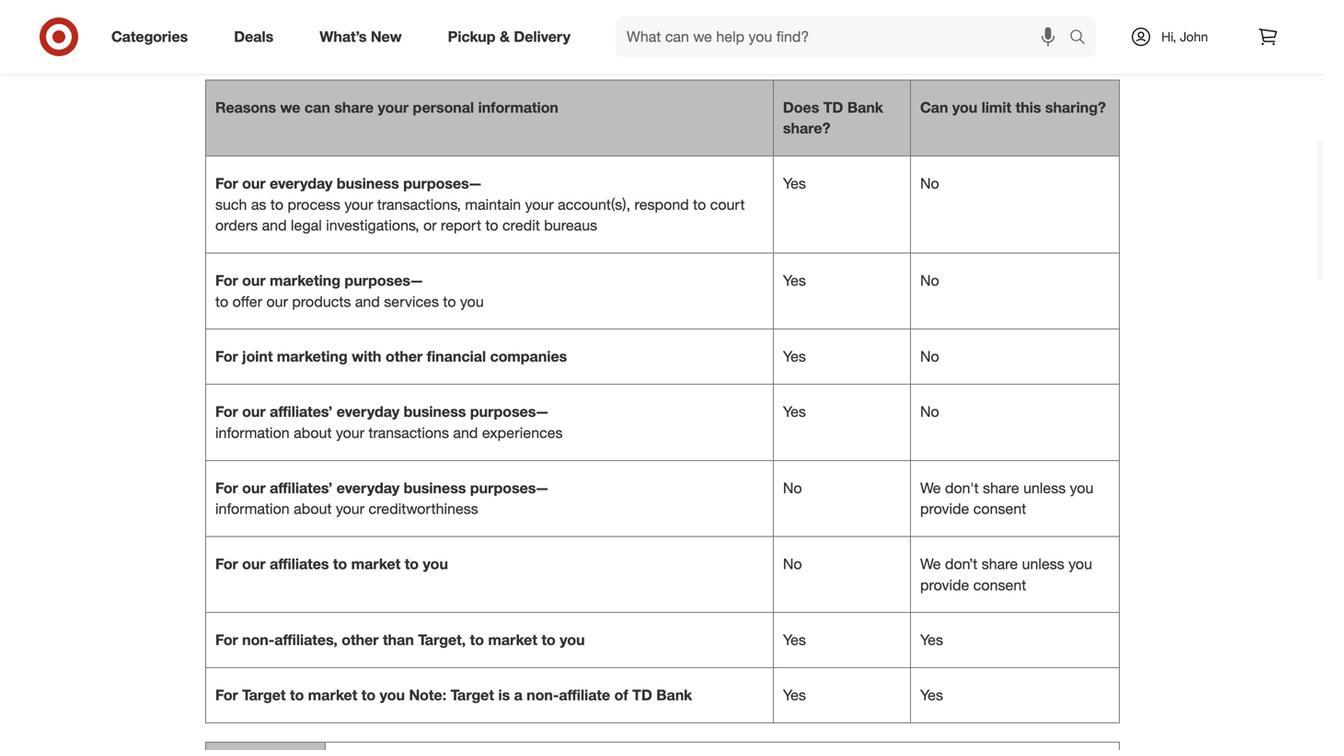 Task type: describe. For each thing, give the bounding box(es) containing it.
affiliates' for creditworthiness
[[270, 479, 333, 497]]

what's
[[320, 28, 367, 46]]

everyday for creditworthiness
[[337, 479, 400, 497]]

unless for we don't share unless you provide consent
[[1024, 479, 1066, 497]]

provide for don't
[[920, 500, 969, 518]]

what's new link
[[304, 17, 425, 57]]

our for for our affiliates' everyday business purposes— information about your transactions and experiences
[[242, 403, 266, 421]]

about for creditworthiness
[[294, 500, 332, 518]]

services
[[384, 293, 439, 311]]

everyday for transactions
[[337, 403, 400, 421]]

we for we don't share unless you provide consent
[[920, 555, 941, 573]]

does td bank share?
[[783, 98, 883, 137]]

purposes— inside for our everyday business purposes— such as to process your transactions, maintain your account(s), respond to court orders and legal investigations, or report to credit bureaus
[[403, 174, 482, 192]]

for for for our everyday business purposes— such as to process your transactions, maintain your account(s), respond to court orders and legal investigations, or report to credit bureaus
[[215, 174, 238, 192]]

0 vertical spatial other
[[386, 348, 423, 366]]

note:
[[409, 686, 447, 704]]

than
[[383, 631, 414, 649]]

your up credit
[[525, 195, 554, 213]]

search button
[[1061, 17, 1105, 61]]

what's new
[[320, 28, 402, 46]]

bank inside does td bank share?
[[848, 98, 883, 116]]

products
[[292, 293, 351, 311]]

0 horizontal spatial non-
[[242, 631, 274, 649]]

affiliates,
[[274, 631, 338, 649]]

for for for our affiliates to market to you
[[215, 555, 238, 573]]

our for for our affiliates' everyday business purposes— information about your creditworthiness
[[242, 479, 266, 497]]

1 vertical spatial bank
[[656, 686, 692, 704]]

purposes— inside the for our marketing purposes— to offer our products and services to you
[[345, 272, 423, 289]]

respond
[[635, 195, 689, 213]]

our for for our marketing purposes— to offer our products and services to you
[[242, 272, 266, 289]]

target,
[[418, 631, 466, 649]]

marketing for with
[[277, 348, 348, 366]]

does
[[783, 98, 819, 116]]

can you limit this sharing?
[[920, 98, 1106, 116]]

pickup
[[448, 28, 496, 46]]

account(s),
[[558, 195, 631, 213]]

share for we don't share unless you provide consent
[[982, 555, 1018, 573]]

td inside does td bank share?
[[824, 98, 843, 116]]

1 vertical spatial market
[[488, 631, 538, 649]]

new
[[371, 28, 402, 46]]

categories
[[111, 28, 188, 46]]

joint
[[242, 348, 273, 366]]

delivery
[[514, 28, 571, 46]]

for for for joint marketing with other financial companies
[[215, 348, 238, 366]]

consent for don't
[[974, 576, 1027, 594]]

or
[[423, 216, 437, 234]]

we
[[280, 98, 300, 116]]

and inside for our everyday business purposes— such as to process your transactions, maintain your account(s), respond to court orders and legal investigations, or report to credit bureaus
[[262, 216, 287, 234]]

share?
[[783, 119, 831, 137]]

0 horizontal spatial other
[[342, 631, 379, 649]]

sharing?
[[1045, 98, 1106, 116]]

for our affiliates' everyday business purposes— information about your transactions and experiences
[[215, 403, 563, 442]]

share for we don't share unless you provide consent
[[983, 479, 1019, 497]]

hi,
[[1162, 29, 1177, 45]]

information for reasons we can share your personal information
[[478, 98, 559, 116]]

limit
[[982, 98, 1012, 116]]

consent for don't
[[974, 500, 1027, 518]]

business for creditworthiness
[[404, 479, 466, 497]]

can
[[920, 98, 948, 116]]

for for for our marketing purposes— to offer our products and services to you
[[215, 272, 238, 289]]

offer
[[232, 293, 262, 311]]

affiliates
[[270, 555, 329, 573]]

can
[[305, 98, 330, 116]]

purposes— inside for our affiliates' everyday business purposes— information about your transactions and experiences
[[470, 403, 549, 421]]

your inside for our affiliates' everyday business purposes— information about your transactions and experiences
[[336, 424, 365, 442]]

your left personal
[[378, 98, 409, 116]]

information for for our affiliates' everyday business purposes— information about your creditworthiness
[[215, 500, 290, 518]]

What can we help you find? suggestions appear below search field
[[616, 17, 1074, 57]]

1 horizontal spatial non-
[[527, 686, 559, 704]]

you inside the we don't share unless you provide consent
[[1070, 479, 1094, 497]]

and inside for our affiliates' everyday business purposes— information about your transactions and experiences
[[453, 424, 478, 442]]

for joint marketing with other financial companies
[[215, 348, 567, 366]]

our for for our affiliates to market to you
[[242, 555, 266, 573]]

for for for target to market to you note: target is a non-affiliate of td bank
[[215, 686, 238, 704]]

a
[[514, 686, 523, 704]]

your up investigations,
[[345, 195, 373, 213]]

for our affiliates' everyday business purposes— information about your creditworthiness
[[215, 479, 549, 518]]

court
[[710, 195, 745, 213]]

for for for our affiliates' everyday business purposes— information about your transactions and experiences
[[215, 403, 238, 421]]

provide for don't
[[920, 576, 969, 594]]

report
[[441, 216, 481, 234]]

with
[[352, 348, 382, 366]]

for our marketing purposes— to offer our products and services to you
[[215, 272, 484, 311]]

for for for non-affiliates, other than target, to market to you
[[215, 631, 238, 649]]

financial
[[427, 348, 486, 366]]

1 target from the left
[[242, 686, 286, 704]]

search
[[1061, 30, 1105, 47]]

pickup & delivery
[[448, 28, 571, 46]]

bureaus
[[544, 216, 597, 234]]

pickup & delivery link
[[432, 17, 594, 57]]

don't
[[945, 555, 978, 573]]

john
[[1180, 29, 1208, 45]]



Task type: vqa. For each thing, say whether or not it's contained in the screenshot.
"5"
no



Task type: locate. For each thing, give the bounding box(es) containing it.
business
[[337, 174, 399, 192], [404, 403, 466, 421], [404, 479, 466, 497]]

information inside for our affiliates' everyday business purposes— information about your creditworthiness
[[215, 500, 290, 518]]

1 vertical spatial we
[[920, 555, 941, 573]]

bank
[[848, 98, 883, 116], [656, 686, 692, 704]]

marketing
[[270, 272, 341, 289], [277, 348, 348, 366]]

everyday inside for our affiliates' everyday business purposes— information about your transactions and experiences
[[337, 403, 400, 421]]

deals link
[[218, 17, 297, 57]]

for target to market to you note: target is a non-affiliate of td bank
[[215, 686, 692, 704]]

maintain
[[465, 195, 521, 213]]

and
[[262, 216, 287, 234], [355, 293, 380, 311], [453, 424, 478, 442]]

we for we don't share unless you provide consent
[[920, 479, 941, 497]]

2 horizontal spatial and
[[453, 424, 478, 442]]

0 vertical spatial consent
[[974, 500, 1027, 518]]

0 vertical spatial td
[[824, 98, 843, 116]]

this
[[1016, 98, 1041, 116]]

for inside for our affiliates' everyday business purposes— information about your creditworthiness
[[215, 479, 238, 497]]

and left services
[[355, 293, 380, 311]]

2 affiliates' from the top
[[270, 479, 333, 497]]

as
[[251, 195, 266, 213]]

1 horizontal spatial target
[[451, 686, 494, 704]]

1 for from the top
[[215, 174, 238, 192]]

your inside for our affiliates' everyday business purposes— information about your creditworthiness
[[336, 500, 365, 518]]

1 vertical spatial and
[[355, 293, 380, 311]]

about for transactions
[[294, 424, 332, 442]]

orders
[[215, 216, 258, 234]]

for for for our affiliates' everyday business purposes— information about your creditworthiness
[[215, 479, 238, 497]]

creditworthiness
[[369, 500, 478, 518]]

0 vertical spatial bank
[[848, 98, 883, 116]]

1 vertical spatial affiliates'
[[270, 479, 333, 497]]

deals
[[234, 28, 274, 46]]

for inside the for our marketing purposes— to offer our products and services to you
[[215, 272, 238, 289]]

companies
[[490, 348, 567, 366]]

affiliates' for transactions
[[270, 403, 333, 421]]

share right don't
[[983, 479, 1019, 497]]

affiliates' inside for our affiliates' everyday business purposes— information about your creditworthiness
[[270, 479, 333, 497]]

7 for from the top
[[215, 631, 238, 649]]

business up "transactions" at left
[[404, 403, 466, 421]]

we don't share unless you provide consent
[[920, 555, 1092, 594]]

other
[[386, 348, 423, 366], [342, 631, 379, 649]]

we left don't
[[920, 479, 941, 497]]

1 vertical spatial consent
[[974, 576, 1027, 594]]

0 vertical spatial business
[[337, 174, 399, 192]]

affiliates'
[[270, 403, 333, 421], [270, 479, 333, 497]]

1 provide from the top
[[920, 500, 969, 518]]

of
[[614, 686, 628, 704]]

information up affiliates
[[215, 500, 290, 518]]

hi, john
[[1162, 29, 1208, 45]]

information down pickup & delivery link
[[478, 98, 559, 116]]

market up a
[[488, 631, 538, 649]]

your up for our affiliates to market to you
[[336, 500, 365, 518]]

transactions
[[369, 424, 449, 442]]

1 vertical spatial information
[[215, 424, 290, 442]]

your
[[378, 98, 409, 116], [345, 195, 373, 213], [525, 195, 554, 213], [336, 424, 365, 442], [336, 500, 365, 518]]

0 vertical spatial affiliates'
[[270, 403, 333, 421]]

for non-affiliates, other than target, to market to you
[[215, 631, 585, 649]]

td
[[824, 98, 843, 116], [632, 686, 652, 704]]

information
[[478, 98, 559, 116], [215, 424, 290, 442], [215, 500, 290, 518]]

0 vertical spatial everyday
[[270, 174, 333, 192]]

marketing inside the for our marketing purposes— to offer our products and services to you
[[270, 272, 341, 289]]

0 vertical spatial market
[[351, 555, 401, 573]]

transactions,
[[377, 195, 461, 213]]

our inside for our affiliates' everyday business purposes— information about your creditworthiness
[[242, 479, 266, 497]]

1 about from the top
[[294, 424, 332, 442]]

for inside for our affiliates' everyday business purposes— information about your transactions and experiences
[[215, 403, 238, 421]]

0 vertical spatial non-
[[242, 631, 274, 649]]

1 horizontal spatial other
[[386, 348, 423, 366]]

2 vertical spatial information
[[215, 500, 290, 518]]

share right don't
[[982, 555, 1018, 573]]

target down affiliates, at left bottom
[[242, 686, 286, 704]]

market down affiliates, at left bottom
[[308, 686, 357, 704]]

business up creditworthiness
[[404, 479, 466, 497]]

non- right a
[[527, 686, 559, 704]]

0 horizontal spatial target
[[242, 686, 286, 704]]

provide
[[920, 500, 969, 518], [920, 576, 969, 594]]

2 vertical spatial share
[[982, 555, 1018, 573]]

1 vertical spatial non-
[[527, 686, 559, 704]]

reasons
[[215, 98, 276, 116]]

marketing for purposes—
[[270, 272, 341, 289]]

0 vertical spatial about
[[294, 424, 332, 442]]

2 target from the left
[[451, 686, 494, 704]]

&
[[500, 28, 510, 46]]

affiliates' up affiliates
[[270, 479, 333, 497]]

other right the "with"
[[386, 348, 423, 366]]

don't
[[945, 479, 979, 497]]

1 horizontal spatial bank
[[848, 98, 883, 116]]

2 vertical spatial everyday
[[337, 479, 400, 497]]

and inside the for our marketing purposes— to offer our products and services to you
[[355, 293, 380, 311]]

consent inside the we don't share unless you provide consent
[[974, 500, 1027, 518]]

2 consent from the top
[[974, 576, 1027, 594]]

everyday inside for our everyday business purposes— such as to process your transactions, maintain your account(s), respond to court orders and legal investigations, or report to credit bureaus
[[270, 174, 333, 192]]

non- down affiliates
[[242, 631, 274, 649]]

for
[[215, 174, 238, 192], [215, 272, 238, 289], [215, 348, 238, 366], [215, 403, 238, 421], [215, 479, 238, 497], [215, 555, 238, 573], [215, 631, 238, 649], [215, 686, 238, 704]]

td right the 'of'
[[632, 686, 652, 704]]

for inside for our everyday business purposes— such as to process your transactions, maintain your account(s), respond to court orders and legal investigations, or report to credit bureaus
[[215, 174, 238, 192]]

your left "transactions" at left
[[336, 424, 365, 442]]

1 vertical spatial unless
[[1022, 555, 1065, 573]]

0 vertical spatial information
[[478, 98, 559, 116]]

1 vertical spatial provide
[[920, 576, 969, 594]]

consent
[[974, 500, 1027, 518], [974, 576, 1027, 594]]

everyday up creditworthiness
[[337, 479, 400, 497]]

2 vertical spatial business
[[404, 479, 466, 497]]

yes
[[783, 174, 806, 192], [783, 272, 806, 289], [783, 348, 806, 366], [783, 403, 806, 421], [783, 631, 806, 649], [920, 631, 943, 649], [783, 686, 806, 704], [920, 686, 943, 704]]

provide down don't
[[920, 576, 969, 594]]

1 vertical spatial share
[[983, 479, 1019, 497]]

purposes— up experiences
[[470, 403, 549, 421]]

categories link
[[96, 17, 211, 57]]

is
[[498, 686, 510, 704]]

share inside we don't share unless you provide consent
[[982, 555, 1018, 573]]

for our affiliates to market to you
[[215, 555, 448, 573]]

provide down don't
[[920, 500, 969, 518]]

target left is on the left bottom of the page
[[451, 686, 494, 704]]

td right does
[[824, 98, 843, 116]]

0 vertical spatial unless
[[1024, 479, 1066, 497]]

other left than
[[342, 631, 379, 649]]

we inside the we don't share unless you provide consent
[[920, 479, 941, 497]]

non-
[[242, 631, 274, 649], [527, 686, 559, 704]]

6 for from the top
[[215, 555, 238, 573]]

consent down don't
[[974, 576, 1027, 594]]

everyday
[[270, 174, 333, 192], [337, 403, 400, 421], [337, 479, 400, 497]]

0 vertical spatial share
[[334, 98, 374, 116]]

unless down the we don't share unless you provide consent
[[1022, 555, 1065, 573]]

marketing up products
[[270, 272, 341, 289]]

marketing left the "with"
[[277, 348, 348, 366]]

you
[[952, 98, 978, 116], [460, 293, 484, 311], [1070, 479, 1094, 497], [423, 555, 448, 573], [1069, 555, 1092, 573], [560, 631, 585, 649], [380, 686, 405, 704]]

1 vertical spatial everyday
[[337, 403, 400, 421]]

1 we from the top
[[920, 479, 941, 497]]

2 for from the top
[[215, 272, 238, 289]]

consent inside we don't share unless you provide consent
[[974, 576, 1027, 594]]

1 horizontal spatial and
[[355, 293, 380, 311]]

affiliate
[[559, 686, 610, 704]]

0 horizontal spatial and
[[262, 216, 287, 234]]

affiliates' down the joint
[[270, 403, 333, 421]]

business for transactions
[[404, 403, 466, 421]]

investigations,
[[326, 216, 419, 234]]

experiences
[[482, 424, 563, 442]]

8 for from the top
[[215, 686, 238, 704]]

1 vertical spatial other
[[342, 631, 379, 649]]

information inside for our affiliates' everyday business purposes— information about your transactions and experiences
[[215, 424, 290, 442]]

we
[[920, 479, 941, 497], [920, 555, 941, 573]]

2 vertical spatial market
[[308, 686, 357, 704]]

consent down don't
[[974, 500, 1027, 518]]

reasons we can share your personal information
[[215, 98, 559, 116]]

1 horizontal spatial td
[[824, 98, 843, 116]]

3 for from the top
[[215, 348, 238, 366]]

you inside we don't share unless you provide consent
[[1069, 555, 1092, 573]]

unless inside the we don't share unless you provide consent
[[1024, 479, 1066, 497]]

purposes— up transactions,
[[403, 174, 482, 192]]

purposes— up services
[[345, 272, 423, 289]]

1 vertical spatial marketing
[[277, 348, 348, 366]]

share
[[334, 98, 374, 116], [983, 479, 1019, 497], [982, 555, 1018, 573]]

0 horizontal spatial td
[[632, 686, 652, 704]]

about
[[294, 424, 332, 442], [294, 500, 332, 518]]

purposes— down experiences
[[470, 479, 549, 497]]

2 provide from the top
[[920, 576, 969, 594]]

purposes—
[[403, 174, 482, 192], [345, 272, 423, 289], [470, 403, 549, 421], [470, 479, 549, 497]]

0 vertical spatial and
[[262, 216, 287, 234]]

and right "transactions" at left
[[453, 424, 478, 442]]

5 for from the top
[[215, 479, 238, 497]]

4 for from the top
[[215, 403, 238, 421]]

process
[[288, 195, 340, 213]]

information for for our affiliates' everyday business purposes— information about your transactions and experiences
[[215, 424, 290, 442]]

everyday up process
[[270, 174, 333, 192]]

for our everyday business purposes— such as to process your transactions, maintain your account(s), respond to court orders and legal investigations, or report to credit bureaus
[[215, 174, 745, 234]]

we inside we don't share unless you provide consent
[[920, 555, 941, 573]]

market down for our affiliates' everyday business purposes— information about your creditworthiness
[[351, 555, 401, 573]]

0 vertical spatial provide
[[920, 500, 969, 518]]

share right can
[[334, 98, 374, 116]]

bank right does
[[848, 98, 883, 116]]

our inside for our affiliates' everyday business purposes— information about your transactions and experiences
[[242, 403, 266, 421]]

we left don't
[[920, 555, 941, 573]]

market
[[351, 555, 401, 573], [488, 631, 538, 649], [308, 686, 357, 704]]

provide inside we don't share unless you provide consent
[[920, 576, 969, 594]]

2 vertical spatial and
[[453, 424, 478, 442]]

our inside for our everyday business purposes— such as to process your transactions, maintain your account(s), respond to court orders and legal investigations, or report to credit bureaus
[[242, 174, 266, 192]]

1 vertical spatial td
[[632, 686, 652, 704]]

0 vertical spatial marketing
[[270, 272, 341, 289]]

personal
[[413, 98, 474, 116]]

such
[[215, 195, 247, 213]]

0 horizontal spatial bank
[[656, 686, 692, 704]]

unless
[[1024, 479, 1066, 497], [1022, 555, 1065, 573]]

2 about from the top
[[294, 500, 332, 518]]

affiliates' inside for our affiliates' everyday business purposes— information about your transactions and experiences
[[270, 403, 333, 421]]

you inside the for our marketing purposes— to offer our products and services to you
[[460, 293, 484, 311]]

1 consent from the top
[[974, 500, 1027, 518]]

2 we from the top
[[920, 555, 941, 573]]

business inside for our affiliates' everyday business purposes— information about your creditworthiness
[[404, 479, 466, 497]]

legal
[[291, 216, 322, 234]]

no
[[920, 174, 939, 192], [920, 272, 939, 289], [920, 348, 939, 366], [920, 403, 939, 421], [783, 479, 802, 497], [783, 555, 802, 573]]

to
[[270, 195, 284, 213], [693, 195, 706, 213], [485, 216, 498, 234], [215, 293, 228, 311], [443, 293, 456, 311], [333, 555, 347, 573], [405, 555, 419, 573], [470, 631, 484, 649], [542, 631, 556, 649], [290, 686, 304, 704], [362, 686, 376, 704]]

1 affiliates' from the top
[[270, 403, 333, 421]]

unless inside we don't share unless you provide consent
[[1022, 555, 1065, 573]]

business inside for our affiliates' everyday business purposes— information about your transactions and experiences
[[404, 403, 466, 421]]

provide inside the we don't share unless you provide consent
[[920, 500, 969, 518]]

1 vertical spatial business
[[404, 403, 466, 421]]

0 vertical spatial we
[[920, 479, 941, 497]]

share inside the we don't share unless you provide consent
[[983, 479, 1019, 497]]

about inside for our affiliates' everyday business purposes— information about your creditworthiness
[[294, 500, 332, 518]]

about inside for our affiliates' everyday business purposes— information about your transactions and experiences
[[294, 424, 332, 442]]

business inside for our everyday business purposes— such as to process your transactions, maintain your account(s), respond to court orders and legal investigations, or report to credit bureaus
[[337, 174, 399, 192]]

purposes— inside for our affiliates' everyday business purposes— information about your creditworthiness
[[470, 479, 549, 497]]

bank right the 'of'
[[656, 686, 692, 704]]

everyday inside for our affiliates' everyday business purposes— information about your creditworthiness
[[337, 479, 400, 497]]

everyday up "transactions" at left
[[337, 403, 400, 421]]

our
[[242, 174, 266, 192], [242, 272, 266, 289], [266, 293, 288, 311], [242, 403, 266, 421], [242, 479, 266, 497], [242, 555, 266, 573]]

credit
[[503, 216, 540, 234]]

we don't share unless you provide consent
[[920, 479, 1094, 518]]

business up investigations,
[[337, 174, 399, 192]]

our for for our everyday business purposes— such as to process your transactions, maintain your account(s), respond to court orders and legal investigations, or report to credit bureaus
[[242, 174, 266, 192]]

and down as
[[262, 216, 287, 234]]

1 vertical spatial about
[[294, 500, 332, 518]]

information down the joint
[[215, 424, 290, 442]]

unless for we don't share unless you provide consent
[[1022, 555, 1065, 573]]

unless right don't
[[1024, 479, 1066, 497]]



